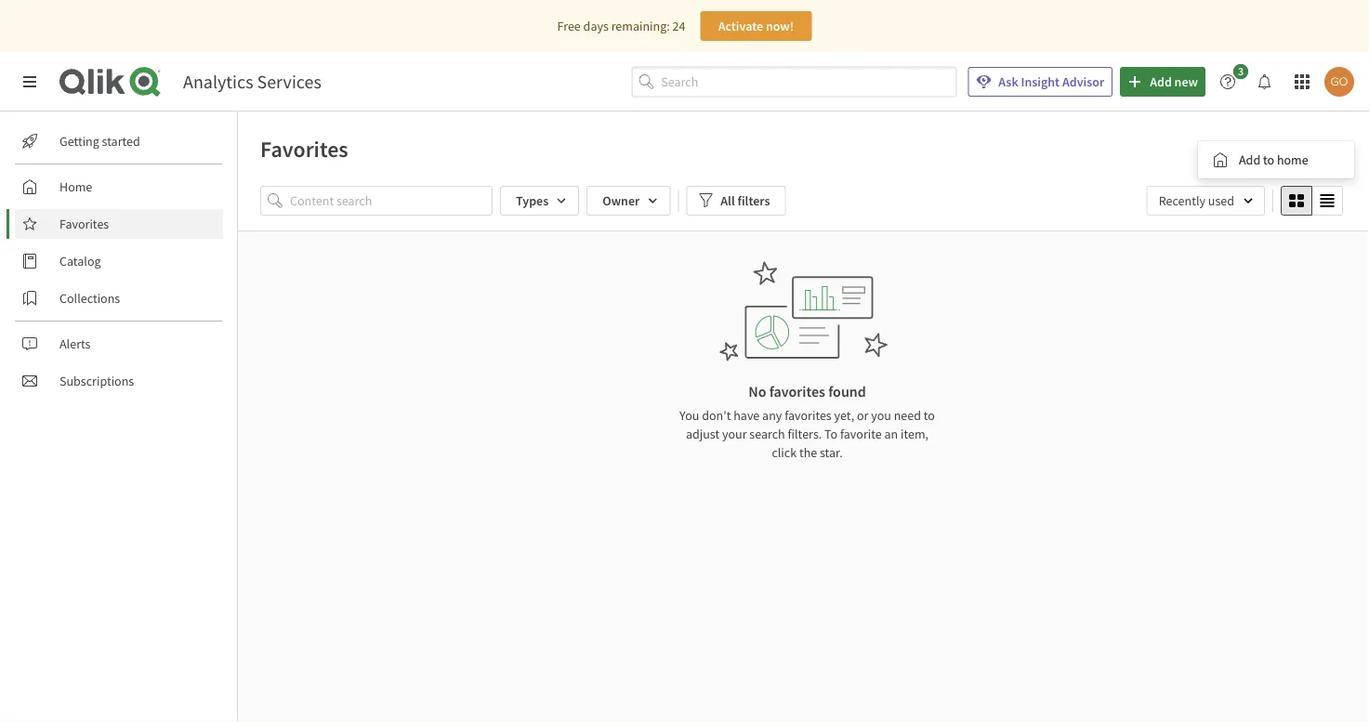 Task type: describe. For each thing, give the bounding box(es) containing it.
ask insight advisor
[[999, 73, 1105, 90]]

to inside button
[[1264, 152, 1275, 168]]

you
[[680, 407, 700, 424]]

ask
[[999, 73, 1019, 90]]

no favorites found you don't have any favorites yet, or you need to adjust your search filters. to favorite an item, click the star.
[[680, 382, 936, 461]]

subscriptions link
[[15, 366, 223, 396]]

activate
[[719, 18, 764, 34]]

adjust
[[686, 426, 720, 443]]

an
[[885, 426, 899, 443]]

found
[[829, 382, 867, 401]]

search
[[750, 426, 786, 443]]

analytics services element
[[183, 70, 322, 93]]

navigation pane element
[[0, 119, 237, 404]]

analytics services
[[183, 70, 322, 93]]

don't
[[702, 407, 731, 424]]

searchbar element
[[632, 67, 957, 97]]

1 vertical spatial favorites
[[785, 407, 832, 424]]

24
[[673, 18, 686, 34]]

switch view group
[[1282, 186, 1344, 216]]

catalog
[[60, 253, 101, 270]]

any
[[763, 407, 782, 424]]

alerts link
[[15, 329, 223, 359]]

favorite
[[841, 426, 882, 443]]

add to home
[[1240, 152, 1309, 168]]

0 vertical spatial favorites
[[770, 382, 826, 401]]

to inside no favorites found you don't have any favorites yet, or you need to adjust your search filters. to favorite an item, click the star.
[[924, 407, 936, 424]]

activate now!
[[719, 18, 794, 34]]

activate now! link
[[701, 11, 812, 41]]

free
[[558, 18, 581, 34]]

catalog link
[[15, 246, 223, 276]]

filters region
[[260, 182, 1348, 219]]

services
[[257, 70, 322, 93]]

home
[[60, 179, 92, 195]]

insight
[[1022, 73, 1060, 90]]

analytics
[[183, 70, 253, 93]]

days
[[584, 18, 609, 34]]

your
[[723, 426, 747, 443]]

subscriptions
[[60, 373, 134, 390]]

started
[[102, 133, 140, 150]]

getting
[[60, 133, 99, 150]]



Task type: vqa. For each thing, say whether or not it's contained in the screenshot.
Sense
no



Task type: locate. For each thing, give the bounding box(es) containing it.
filters.
[[788, 426, 822, 443]]

advisor
[[1063, 73, 1105, 90]]

collections link
[[15, 284, 223, 313]]

to
[[1264, 152, 1275, 168], [924, 407, 936, 424]]

to
[[825, 426, 838, 443]]

ask insight advisor button
[[968, 67, 1113, 97]]

or
[[857, 407, 869, 424]]

getting started
[[60, 133, 140, 150]]

the
[[800, 445, 818, 461]]

home link
[[15, 172, 223, 202]]

favorites down services
[[260, 135, 348, 163]]

0 horizontal spatial to
[[924, 407, 936, 424]]

click
[[772, 445, 797, 461]]

free days remaining: 24
[[558, 18, 686, 34]]

0 vertical spatial to
[[1264, 152, 1275, 168]]

star.
[[820, 445, 843, 461]]

favorites link
[[15, 209, 223, 239]]

collections
[[60, 290, 120, 307]]

now!
[[766, 18, 794, 34]]

to right add
[[1264, 152, 1275, 168]]

favorites up filters.
[[785, 407, 832, 424]]

getting started link
[[15, 126, 223, 156]]

no
[[749, 382, 767, 401]]

Content search text field
[[290, 186, 493, 216]]

add to home button
[[1203, 145, 1351, 175]]

1 vertical spatial favorites
[[60, 216, 109, 233]]

need
[[894, 407, 922, 424]]

1 horizontal spatial to
[[1264, 152, 1275, 168]]

favorites up any
[[770, 382, 826, 401]]

recently used image
[[1147, 186, 1266, 216]]

to right need
[[924, 407, 936, 424]]

1 vertical spatial to
[[924, 407, 936, 424]]

remaining:
[[612, 18, 670, 34]]

favorites inside navigation pane element
[[60, 216, 109, 233]]

1 horizontal spatial favorites
[[260, 135, 348, 163]]

add
[[1240, 152, 1261, 168]]

favorites up catalog
[[60, 216, 109, 233]]

home
[[1278, 152, 1309, 168]]

you
[[872, 407, 892, 424]]

alerts
[[60, 336, 91, 352]]

favorites
[[260, 135, 348, 163], [60, 216, 109, 233]]

have
[[734, 407, 760, 424]]

0 horizontal spatial favorites
[[60, 216, 109, 233]]

favorites
[[770, 382, 826, 401], [785, 407, 832, 424]]

close sidebar menu image
[[22, 74, 37, 89]]

yet,
[[835, 407, 855, 424]]

0 vertical spatial favorites
[[260, 135, 348, 163]]

item,
[[901, 426, 929, 443]]

Search text field
[[662, 67, 957, 97]]



